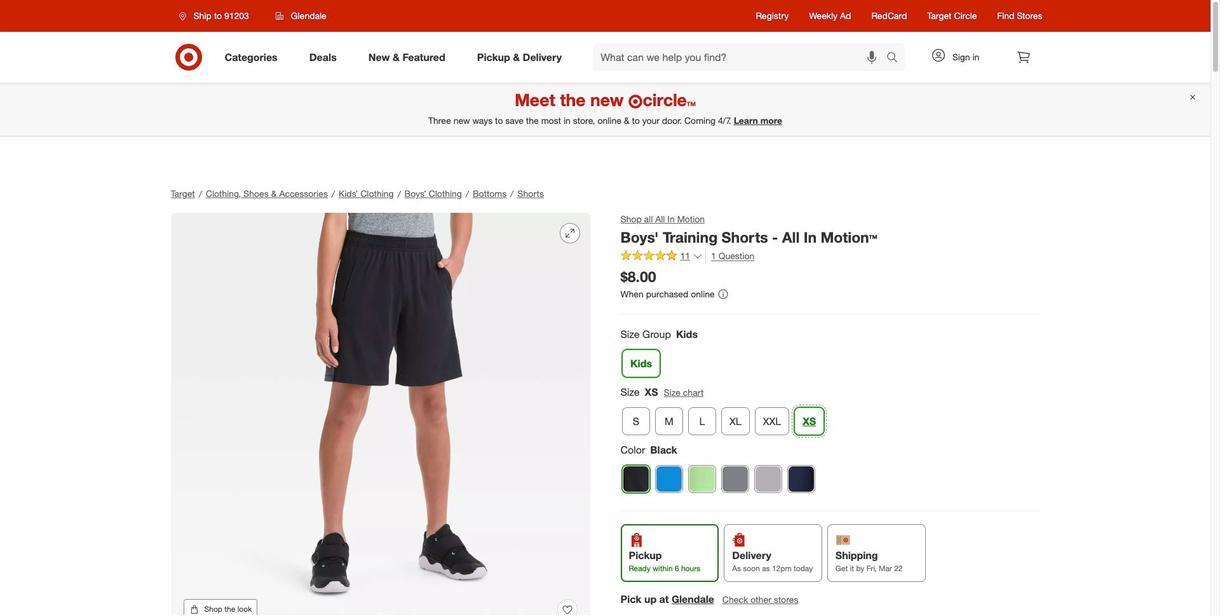 Task type: vqa. For each thing, say whether or not it's contained in the screenshot.
1st group from the bottom
yes



Task type: locate. For each thing, give the bounding box(es) containing it.
What can we help you find? suggestions appear below search field
[[593, 43, 890, 71]]

1 vertical spatial group
[[620, 385, 1041, 441]]

black image
[[623, 466, 650, 493]]

0 vertical spatial group
[[620, 328, 1041, 383]]

green image
[[689, 466, 716, 493]]

group
[[620, 328, 1041, 383], [620, 385, 1041, 441]]

2 group from the top
[[620, 385, 1041, 441]]



Task type: describe. For each thing, give the bounding box(es) containing it.
light gray image
[[755, 466, 782, 493]]

boys' training shorts - all in motion™, 1 of 5 image
[[171, 213, 590, 616]]

navy blue image
[[788, 466, 815, 493]]

blue image
[[656, 466, 683, 493]]

heather black image
[[722, 466, 749, 493]]

1 group from the top
[[620, 328, 1041, 383]]



